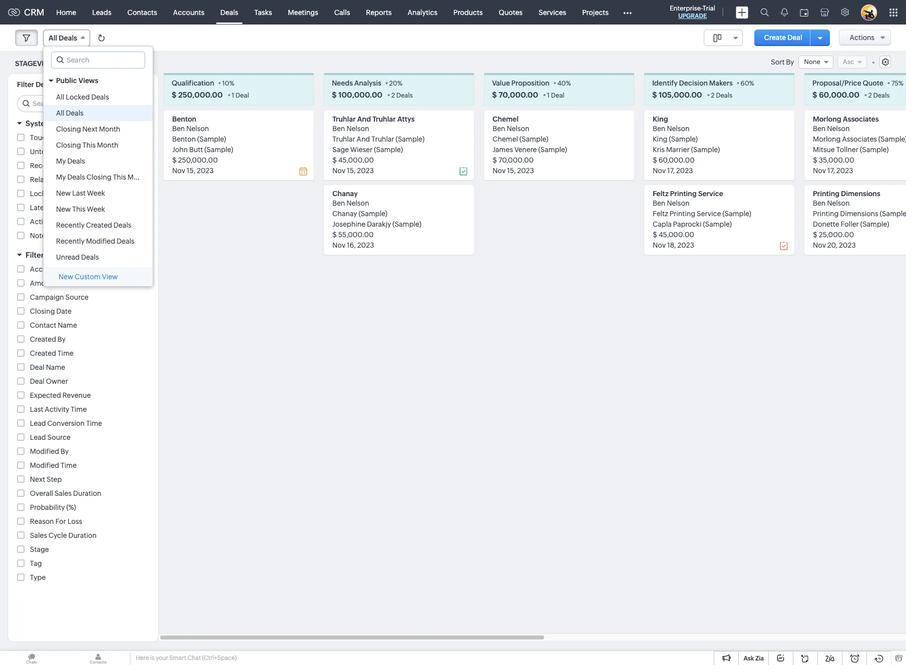 Task type: vqa. For each thing, say whether or not it's contained in the screenshot.
FIELDS
yes



Task type: describe. For each thing, give the bounding box(es) containing it.
custom
[[75, 273, 101, 281]]

quote
[[863, 79, 883, 87]]

chemel ben nelson chemel (sample) james venere (sample) $ 70,000.00 nov 15, 2023
[[493, 115, 567, 175]]

contacts link
[[119, 0, 165, 24]]

account
[[30, 265, 58, 273]]

overall
[[30, 490, 53, 498]]

leads link
[[84, 0, 119, 24]]

45,000.00 inside truhlar and truhlar attys ben nelson truhlar and truhlar (sample) sage wieser (sample) $ 45,000.00 nov 15, 2023
[[338, 156, 374, 164]]

tag
[[30, 560, 42, 568]]

name for deal name
[[46, 364, 65, 372]]

2 feltz from the top
[[653, 210, 668, 218]]

0 vertical spatial and
[[357, 115, 371, 123]]

attys
[[397, 115, 415, 123]]

for
[[55, 518, 66, 526]]

nelson inside king ben nelson king (sample) kris marrier (sample) $ 60,000.00 nov 17, 2023
[[667, 125, 689, 133]]

2023 inside the morlong associates ben nelson morlong associates (sample) mitsue tollner (sample) $ 35,000.00 nov 17, 2023
[[836, 167, 853, 175]]

records for touched
[[60, 134, 87, 142]]

size image
[[713, 34, 721, 43]]

morlong associates ben nelson morlong associates (sample) mitsue tollner (sample) $ 35,000.00 nov 17, 2023
[[813, 115, 906, 175]]

deals up all deals option
[[91, 93, 109, 101]]

kris marrier (sample) link
[[653, 146, 720, 154]]

70,000.00 inside chemel ben nelson chemel (sample) james venere (sample) $ 70,000.00 nov 15, 2023
[[498, 156, 534, 164]]

1 king from the top
[[653, 115, 668, 123]]

deals down "recently modified deals"
[[81, 253, 99, 261]]

2 benton from the top
[[172, 135, 196, 143]]

projects
[[582, 8, 609, 16]]

deals up defined
[[66, 109, 84, 117]]

75 %
[[891, 80, 904, 87]]

75
[[891, 80, 898, 87]]

last activity time
[[30, 406, 87, 414]]

all deals option
[[44, 105, 153, 121]]

modified for modified time
[[30, 462, 59, 470]]

60,000.00 inside king ben nelson king (sample) kris marrier (sample) $ 60,000.00 nov 17, 2023
[[659, 156, 695, 164]]

closing next month option
[[44, 121, 153, 137]]

chanay (sample) link
[[332, 210, 387, 218]]

accounts link
[[165, 0, 212, 24]]

proposal/price
[[812, 79, 861, 87]]

$ down qualification
[[172, 91, 176, 99]]

$ down needs
[[332, 91, 337, 99]]

(sample) up capla paprocki (sample) link
[[722, 210, 751, 218]]

morlong associates link
[[813, 115, 879, 123]]

nelson inside feltz printing service ben nelson feltz printing service (sample) capla paprocki (sample) $ 45,000.00 nov 18, 2023
[[667, 199, 689, 207]]

2 morlong from the top
[[813, 135, 841, 143]]

records for related
[[56, 176, 83, 184]]

(sample) down truhlar and truhlar (sample) link
[[374, 146, 403, 154]]

new last week option
[[44, 185, 153, 201]]

(%)
[[66, 504, 76, 512]]

0 vertical spatial 60,000.00
[[819, 91, 859, 99]]

related records action
[[30, 176, 106, 184]]

closing for closing next month
[[56, 125, 81, 133]]

ben inside printing dimensions ben nelson printing dimensions (sample donette foller (sample) $ 25,000.00 nov 20, 2023
[[813, 199, 826, 207]]

deal inside button
[[787, 34, 802, 42]]

filter by fields button
[[8, 246, 158, 264]]

by
[[56, 81, 64, 89]]

2023 inside feltz printing service ben nelson feltz printing service (sample) capla paprocki (sample) $ 45,000.00 nov 18, 2023
[[677, 241, 694, 249]]

2 chemel from the top
[[493, 135, 518, 143]]

1 vertical spatial associates
[[842, 135, 877, 143]]

2 for $ 105,000.00
[[711, 92, 715, 99]]

1 chanay from the top
[[332, 190, 358, 198]]

deal up deal owner
[[30, 364, 44, 372]]

0 horizontal spatial last
[[30, 406, 43, 414]]

15, inside truhlar and truhlar attys ben nelson truhlar and truhlar (sample) sage wieser (sample) $ 45,000.00 nov 15, 2023
[[347, 167, 356, 175]]

1 vertical spatial dimensions
[[840, 210, 878, 218]]

(sample) right darakjy in the top of the page
[[392, 220, 421, 228]]

(sample) up james venere (sample) 'link'
[[519, 135, 548, 143]]

nelson inside the morlong associates ben nelson morlong associates (sample) mitsue tollner (sample) $ 35,000.00 nov 17, 2023
[[827, 125, 850, 133]]

home
[[56, 8, 76, 16]]

source for lead source
[[47, 434, 70, 442]]

truhlar down $ 100,000.00
[[332, 115, 356, 123]]

by for created
[[57, 336, 66, 344]]

0 vertical spatial service
[[698, 190, 723, 198]]

2 king from the top
[[653, 135, 667, 143]]

recently for recently modified deals
[[56, 237, 85, 245]]

deals inside "option"
[[114, 221, 131, 229]]

filter for filter deals by
[[17, 81, 34, 89]]

1 feltz from the top
[[653, 190, 669, 198]]

all locked deals
[[56, 93, 109, 101]]

leads
[[92, 8, 111, 16]]

filter deals by
[[17, 81, 64, 89]]

40
[[557, 80, 566, 87]]

time down revenue
[[71, 406, 87, 414]]

ben inside truhlar and truhlar attys ben nelson truhlar and truhlar (sample) sage wieser (sample) $ 45,000.00 nov 15, 2023
[[332, 125, 345, 133]]

trial
[[703, 5, 715, 12]]

benton (sample) link
[[172, 135, 226, 143]]

deal down 40
[[551, 92, 564, 99]]

probability
[[30, 504, 65, 512]]

here
[[136, 655, 149, 662]]

(sample
[[880, 210, 906, 218]]

fields
[[56, 251, 77, 259]]

enterprise-trial upgrade
[[670, 5, 715, 20]]

decision
[[679, 79, 708, 87]]

250,000.00 inside benton ben nelson benton (sample) john butt (sample) $ 250,000.00 nov 15, 2023
[[178, 156, 218, 164]]

deal right $ 250,000.00
[[236, 92, 249, 99]]

nov inside benton ben nelson benton (sample) john butt (sample) $ 250,000.00 nov 15, 2023
[[172, 167, 185, 175]]

locked inside option
[[66, 93, 90, 101]]

1 vertical spatial and
[[357, 135, 370, 143]]

1 70,000.00 from the top
[[498, 91, 538, 99]]

latest email status
[[30, 204, 91, 212]]

create menu element
[[730, 0, 754, 24]]

% for $ 70,000.00
[[566, 80, 571, 87]]

related
[[30, 176, 55, 184]]

venere
[[514, 146, 537, 154]]

week for new this week
[[87, 205, 105, 213]]

deals inside field
[[59, 34, 77, 42]]

reports
[[366, 8, 392, 16]]

deals up new last week
[[67, 173, 85, 181]]

date
[[56, 307, 71, 315]]

deals down untouched records
[[67, 157, 85, 165]]

truhlar up sage
[[332, 135, 355, 143]]

duration for overall sales duration
[[73, 490, 101, 498]]

loss
[[68, 518, 82, 526]]

modified inside option
[[86, 237, 115, 245]]

1 deal for $ 70,000.00
[[547, 92, 564, 99]]

ben inside the "chanay ben nelson chanay (sample) josephine darakjy (sample) $ 55,000.00 nov 16, 2023"
[[332, 199, 345, 207]]

lead source
[[30, 434, 70, 442]]

by for filter
[[45, 251, 55, 259]]

deals left "by"
[[36, 81, 54, 89]]

truhlar up truhlar and truhlar (sample) link
[[372, 115, 396, 123]]

meetings
[[288, 8, 318, 16]]

new for new custom view
[[59, 273, 73, 281]]

duration for sales cycle duration
[[68, 532, 97, 540]]

value proposition
[[492, 79, 550, 87]]

create menu image
[[736, 6, 748, 18]]

(sample) up mitsue tollner (sample) link
[[878, 135, 906, 143]]

modified time
[[30, 462, 77, 470]]

closing inside 'my deals closing this month' option
[[87, 173, 111, 181]]

105,000.00
[[659, 91, 702, 99]]

% for $ 250,000.00
[[229, 80, 234, 87]]

system defined filters button
[[8, 115, 158, 132]]

truhlar up sage wieser (sample) link
[[371, 135, 394, 143]]

25,000.00
[[819, 231, 854, 239]]

public
[[56, 77, 77, 85]]

nelson inside printing dimensions ben nelson printing dimensions (sample donette foller (sample) $ 25,000.00 nov 20, 2023
[[827, 199, 850, 207]]

chemel (sample) link
[[493, 135, 548, 143]]

my deals option
[[44, 153, 153, 169]]

contact name
[[30, 322, 77, 330]]

2 deals for 105,000.00
[[711, 92, 732, 99]]

deals left tasks link
[[220, 8, 238, 16]]

all deals inside field
[[49, 34, 77, 42]]

overall sales duration
[[30, 490, 101, 498]]

chemel link
[[493, 115, 519, 123]]

actions
[[850, 34, 874, 42]]

$ inside benton ben nelson benton (sample) john butt (sample) $ 250,000.00 nov 15, 2023
[[172, 156, 177, 164]]

(sample) down the benton (sample) link
[[204, 146, 233, 154]]

1 benton from the top
[[172, 115, 196, 123]]

this inside option
[[113, 173, 126, 181]]

(sample) up john butt (sample) 'link' at the top
[[197, 135, 226, 143]]

deals down recently created deals "option"
[[117, 237, 134, 245]]

35,000.00
[[819, 156, 854, 164]]

$ down identify
[[652, 91, 657, 99]]

unread
[[56, 253, 80, 261]]

45,000.00 inside feltz printing service ben nelson feltz printing service (sample) capla paprocki (sample) $ 45,000.00 nov 18, 2023
[[659, 231, 694, 239]]

stageview
[[15, 59, 55, 67]]

views
[[78, 77, 98, 85]]

james
[[493, 146, 513, 154]]

truhlar and truhlar attys link
[[332, 115, 415, 123]]

crm link
[[8, 7, 44, 18]]

record action
[[30, 162, 76, 170]]

$ inside truhlar and truhlar attys ben nelson truhlar and truhlar (sample) sage wieser (sample) $ 45,000.00 nov 15, 2023
[[332, 156, 337, 164]]

month for closing next month
[[99, 125, 120, 133]]

is
[[150, 655, 154, 662]]

2023 inside truhlar and truhlar attys ben nelson truhlar and truhlar (sample) sage wieser (sample) $ 45,000.00 nov 15, 2023
[[357, 167, 374, 175]]

truhlar and truhlar attys ben nelson truhlar and truhlar (sample) sage wieser (sample) $ 45,000.00 nov 15, 2023
[[332, 115, 425, 175]]

closing this month
[[56, 141, 118, 149]]

2 for $ 60,000.00
[[868, 92, 872, 99]]

1 horizontal spatial action
[[84, 176, 106, 184]]

$ 60,000.00
[[812, 91, 859, 99]]

time right conversion
[[86, 420, 102, 428]]

filter for filter by fields
[[26, 251, 44, 259]]

step
[[47, 476, 62, 484]]

month inside option
[[127, 173, 149, 181]]

18,
[[667, 241, 676, 249]]

Search text field
[[52, 52, 145, 68]]

calls link
[[326, 0, 358, 24]]

search element
[[754, 0, 775, 25]]

ben inside king ben nelson king (sample) kris marrier (sample) $ 60,000.00 nov 17, 2023
[[653, 125, 665, 133]]

contacts image
[[67, 651, 130, 665]]

feltz printing service link
[[653, 190, 723, 198]]

1 for 70,000.00
[[547, 92, 550, 99]]

$ inside the morlong associates ben nelson morlong associates (sample) mitsue tollner (sample) $ 35,000.00 nov 17, 2023
[[813, 156, 817, 164]]

smart
[[169, 655, 186, 662]]

$ down value on the right of page
[[492, 91, 497, 99]]

ben inside chemel ben nelson chemel (sample) james venere (sample) $ 70,000.00 nov 15, 2023
[[493, 125, 505, 133]]

identify
[[652, 79, 678, 87]]

$ down "proposal/price"
[[812, 91, 817, 99]]

2023 inside printing dimensions ben nelson printing dimensions (sample donette foller (sample) $ 25,000.00 nov 20, 2023
[[839, 241, 856, 249]]

$ inside the "chanay ben nelson chanay (sample) josephine darakjy (sample) $ 55,000.00 nov 16, 2023"
[[332, 231, 337, 239]]

(sample) down attys
[[396, 135, 425, 143]]

lead for lead source
[[30, 434, 46, 442]]

(sample) up the 'josephine darakjy (sample)' link
[[359, 210, 387, 218]]

tasks
[[254, 8, 272, 16]]

benton link
[[172, 115, 196, 123]]

contact
[[30, 322, 56, 330]]

16,
[[347, 241, 356, 249]]

probability (%)
[[30, 504, 76, 512]]

nelson inside benton ben nelson benton (sample) john butt (sample) $ 250,000.00 nov 15, 2023
[[186, 125, 209, 133]]

ben inside benton ben nelson benton (sample) john butt (sample) $ 250,000.00 nov 15, 2023
[[172, 125, 185, 133]]

activities
[[30, 218, 60, 226]]

ben inside feltz printing service ben nelson feltz printing service (sample) capla paprocki (sample) $ 45,000.00 nov 18, 2023
[[653, 199, 665, 207]]

All Deals field
[[43, 30, 90, 47]]

upgrade
[[678, 13, 707, 20]]

17, inside king ben nelson king (sample) kris marrier (sample) $ 60,000.00 nov 17, 2023
[[667, 167, 675, 175]]

recently created deals option
[[44, 217, 153, 233]]

nov inside the "chanay ben nelson chanay (sample) josephine darakjy (sample) $ 55,000.00 nov 16, 2023"
[[332, 241, 345, 249]]



Task type: locate. For each thing, give the bounding box(es) containing it.
2 chanay from the top
[[332, 210, 357, 218]]

1 vertical spatial service
[[697, 210, 721, 218]]

created for created by
[[30, 336, 56, 344]]

2 17, from the left
[[827, 167, 835, 175]]

1 horizontal spatial last
[[72, 189, 86, 197]]

15, for chemel ben nelson chemel (sample) james venere (sample) $ 70,000.00 nov 15, 2023
[[507, 167, 516, 175]]

qualification
[[172, 79, 214, 87]]

name for contact name
[[58, 322, 77, 330]]

this up new last week option
[[113, 173, 126, 181]]

lead
[[30, 420, 46, 428], [30, 434, 46, 442]]

this for month
[[82, 141, 96, 149]]

0 vertical spatial feltz
[[653, 190, 669, 198]]

(sample) down printing dimensions (sample link
[[860, 220, 889, 228]]

1 horizontal spatial 1
[[547, 92, 550, 99]]

proposition
[[511, 79, 550, 87]]

(sample) right venere
[[538, 146, 567, 154]]

last
[[72, 189, 86, 197], [30, 406, 43, 414]]

3 2 from the left
[[868, 92, 872, 99]]

time up step
[[61, 462, 77, 470]]

2 deals for 60,000.00
[[868, 92, 890, 99]]

nov inside king ben nelson king (sample) kris marrier (sample) $ 60,000.00 nov 17, 2023
[[653, 167, 666, 175]]

2 vertical spatial this
[[72, 205, 85, 213]]

nov inside the morlong associates ben nelson morlong associates (sample) mitsue tollner (sample) $ 35,000.00 nov 17, 2023
[[813, 167, 826, 175]]

nelson up king (sample) link
[[667, 125, 689, 133]]

touched records
[[30, 134, 87, 142]]

0 vertical spatial 70,000.00
[[498, 91, 538, 99]]

1 250,000.00 from the top
[[178, 91, 223, 99]]

2 250,000.00 from the top
[[178, 156, 218, 164]]

closing next month
[[56, 125, 120, 133]]

closing inside closing this month option
[[56, 141, 81, 149]]

unread deals option
[[44, 249, 153, 265]]

nelson inside the "chanay ben nelson chanay (sample) josephine darakjy (sample) $ 55,000.00 nov 16, 2023"
[[346, 199, 369, 207]]

lead conversion time
[[30, 420, 102, 428]]

2023 down sage wieser (sample) link
[[357, 167, 374, 175]]

0 vertical spatial last
[[72, 189, 86, 197]]

create deal button
[[754, 30, 812, 46]]

1 vertical spatial lead
[[30, 434, 46, 442]]

2023 inside benton ben nelson benton (sample) john butt (sample) $ 250,000.00 nov 15, 2023
[[197, 167, 214, 175]]

ben down chemel link
[[493, 125, 505, 133]]

1 vertical spatial duration
[[68, 532, 97, 540]]

$
[[172, 91, 176, 99], [332, 91, 337, 99], [492, 91, 497, 99], [652, 91, 657, 99], [812, 91, 817, 99], [172, 156, 177, 164], [332, 156, 337, 164], [493, 156, 497, 164], [653, 156, 657, 164], [813, 156, 817, 164], [332, 231, 337, 239], [653, 231, 657, 239], [813, 231, 817, 239]]

nelson inside chemel ben nelson chemel (sample) james venere (sample) $ 70,000.00 nov 15, 2023
[[507, 125, 529, 133]]

butt
[[189, 146, 203, 154]]

associates
[[843, 115, 879, 123], [842, 135, 877, 143]]

closing down 'my deals' option
[[87, 173, 111, 181]]

new for new last week
[[56, 189, 71, 197]]

all deals down home link
[[49, 34, 77, 42]]

2 % from the left
[[397, 80, 402, 87]]

% for $ 60,000.00
[[898, 80, 904, 87]]

2023 down 35,000.00
[[836, 167, 853, 175]]

next inside option
[[82, 125, 98, 133]]

all up system defined filters
[[56, 109, 64, 117]]

1 week from the top
[[87, 189, 105, 197]]

1 vertical spatial records
[[68, 148, 95, 156]]

this down closing next month
[[82, 141, 96, 149]]

month up 'my deals' option
[[97, 141, 118, 149]]

all deals
[[49, 34, 77, 42], [56, 109, 84, 117]]

none
[[804, 58, 820, 66]]

recently inside recently created deals "option"
[[56, 221, 85, 229]]

month up new last week option
[[127, 173, 149, 181]]

2 70,000.00 from the top
[[498, 156, 534, 164]]

2 vertical spatial month
[[127, 173, 149, 181]]

0 vertical spatial duration
[[73, 490, 101, 498]]

nelson down "truhlar and truhlar attys" link
[[346, 125, 369, 133]]

my for my deals
[[56, 157, 66, 165]]

ben down the 'chanay' link
[[332, 199, 345, 207]]

$ inside chemel ben nelson chemel (sample) james venere (sample) $ 70,000.00 nov 15, 2023
[[493, 156, 497, 164]]

$ inside printing dimensions ben nelson printing dimensions (sample donette foller (sample) $ 25,000.00 nov 20, 2023
[[813, 231, 817, 239]]

nelson up the benton (sample) link
[[186, 125, 209, 133]]

1 2 from the left
[[391, 92, 395, 99]]

1 horizontal spatial 45,000.00
[[659, 231, 694, 239]]

ask
[[744, 655, 754, 662]]

1 vertical spatial benton
[[172, 135, 196, 143]]

2 down the quote
[[868, 92, 872, 99]]

ben down benton link
[[172, 125, 185, 133]]

and
[[357, 115, 371, 123], [357, 135, 370, 143]]

lead for lead conversion time
[[30, 420, 46, 428]]

0 vertical spatial all deals
[[49, 34, 77, 42]]

0 vertical spatial sales
[[54, 490, 72, 498]]

create
[[764, 34, 786, 42]]

stage
[[30, 546, 49, 554]]

deal
[[787, 34, 802, 42], [236, 92, 249, 99], [551, 92, 564, 99], [30, 364, 44, 372], [30, 378, 44, 386]]

250,000.00 down qualification
[[178, 91, 223, 99]]

home link
[[48, 0, 84, 24]]

$ down capla
[[653, 231, 657, 239]]

0 vertical spatial month
[[99, 125, 120, 133]]

my down the record action
[[56, 173, 66, 181]]

deals down the quote
[[873, 92, 890, 99]]

by for modified
[[61, 448, 69, 456]]

nov inside chemel ben nelson chemel (sample) james venere (sample) $ 70,000.00 nov 15, 2023
[[493, 167, 506, 175]]

0 vertical spatial my
[[56, 157, 66, 165]]

1 horizontal spatial 2 deals
[[711, 92, 732, 99]]

0 vertical spatial filter
[[17, 81, 34, 89]]

deal up expected
[[30, 378, 44, 386]]

new up activities
[[56, 205, 71, 213]]

all for 'all locked deals' option
[[56, 93, 64, 101]]

60,000.00
[[819, 91, 859, 99], [659, 156, 695, 164]]

1 vertical spatial chemel
[[493, 135, 518, 143]]

0 horizontal spatial locked
[[30, 190, 54, 198]]

king link
[[653, 115, 668, 123]]

1 1 deal from the left
[[232, 92, 249, 99]]

0 vertical spatial 45,000.00
[[338, 156, 374, 164]]

15,
[[187, 167, 195, 175], [347, 167, 356, 175], [507, 167, 516, 175]]

0 horizontal spatial 2 deals
[[391, 92, 413, 99]]

2 horizontal spatial 2
[[868, 92, 872, 99]]

created for created time
[[30, 350, 56, 358]]

1 15, from the left
[[187, 167, 195, 175]]

all deals inside option
[[56, 109, 84, 117]]

1 horizontal spatial sales
[[54, 490, 72, 498]]

15, for benton ben nelson benton (sample) john butt (sample) $ 250,000.00 nov 15, 2023
[[187, 167, 195, 175]]

1 horizontal spatial next
[[82, 125, 98, 133]]

1 vertical spatial locked
[[30, 190, 54, 198]]

1 vertical spatial filter
[[26, 251, 44, 259]]

(sample) right marrier
[[691, 146, 720, 154]]

closing up my deals
[[56, 141, 81, 149]]

0 horizontal spatial action
[[55, 162, 76, 170]]

last down expected
[[30, 406, 43, 414]]

duration
[[73, 490, 101, 498], [68, 532, 97, 540]]

1 vertical spatial 60,000.00
[[659, 156, 695, 164]]

1 vertical spatial week
[[87, 205, 105, 213]]

sage wieser (sample) link
[[332, 146, 403, 154]]

15, inside benton ben nelson benton (sample) john butt (sample) $ 250,000.00 nov 15, 2023
[[187, 167, 195, 175]]

recently modified deals option
[[44, 233, 153, 249]]

0 vertical spatial associates
[[843, 115, 879, 123]]

recently inside recently modified deals option
[[56, 237, 85, 245]]

recently modified deals
[[56, 237, 134, 245]]

king (sample) link
[[653, 135, 698, 143]]

nelson down printing dimensions link
[[827, 199, 850, 207]]

projects link
[[574, 0, 617, 24]]

deal name
[[30, 364, 65, 372]]

my deals closing this month
[[56, 173, 149, 181]]

$ inside king ben nelson king (sample) kris marrier (sample) $ 60,000.00 nov 17, 2023
[[653, 156, 657, 164]]

0 vertical spatial king
[[653, 115, 668, 123]]

2 vertical spatial modified
[[30, 462, 59, 470]]

2 vertical spatial new
[[59, 273, 73, 281]]

0 vertical spatial morlong
[[813, 115, 841, 123]]

2 deals down 20 %
[[391, 92, 413, 99]]

2 horizontal spatial 2 deals
[[868, 92, 890, 99]]

1 vertical spatial month
[[97, 141, 118, 149]]

3 % from the left
[[566, 80, 571, 87]]

$ down sage
[[332, 156, 337, 164]]

benton up the benton (sample) link
[[172, 115, 196, 123]]

0 vertical spatial new
[[56, 189, 71, 197]]

signals image
[[781, 8, 788, 17]]

created up deal name
[[30, 350, 56, 358]]

printing dimensions link
[[813, 190, 880, 198]]

1 recently from the top
[[56, 221, 85, 229]]

0 horizontal spatial 15,
[[187, 167, 195, 175]]

untouched
[[30, 148, 67, 156]]

new for new this week
[[56, 205, 71, 213]]

ben inside the morlong associates ben nelson morlong associates (sample) mitsue tollner (sample) $ 35,000.00 nov 17, 2023
[[813, 125, 826, 133]]

1 17, from the left
[[667, 167, 675, 175]]

2 recently from the top
[[56, 237, 85, 245]]

my deals
[[56, 157, 85, 165]]

60,000.00 down marrier
[[659, 156, 695, 164]]

1 down 10 %
[[232, 92, 234, 99]]

your
[[156, 655, 168, 662]]

new this week option
[[44, 201, 153, 217]]

associates up morlong associates (sample) link in the right of the page
[[843, 115, 879, 123]]

2 1 deal from the left
[[547, 92, 564, 99]]

1 vertical spatial action
[[84, 176, 106, 184]]

$ down 'donette'
[[813, 231, 817, 239]]

chemel up chemel (sample) 'link'
[[493, 115, 519, 123]]

(sample) up kris marrier (sample) 'link'
[[669, 135, 698, 143]]

morlong associates (sample) link
[[813, 135, 906, 143]]

3 15, from the left
[[507, 167, 516, 175]]

new inside new this week option
[[56, 205, 71, 213]]

1 % from the left
[[229, 80, 234, 87]]

0 horizontal spatial sales
[[30, 532, 47, 540]]

1 for 250,000.00
[[232, 92, 234, 99]]

45,000.00 up 18,
[[659, 231, 694, 239]]

source for campaign source
[[65, 293, 89, 301]]

public views button
[[44, 72, 153, 89]]

analytics link
[[400, 0, 445, 24]]

meetings link
[[280, 0, 326, 24]]

1 lead from the top
[[30, 420, 46, 428]]

name up owner
[[46, 364, 65, 372]]

None field
[[799, 56, 833, 69]]

profile element
[[855, 0, 883, 24]]

55,000.00
[[338, 231, 374, 239]]

ben
[[172, 125, 185, 133], [332, 125, 345, 133], [493, 125, 505, 133], [653, 125, 665, 133], [813, 125, 826, 133], [332, 199, 345, 207], [653, 199, 665, 207], [813, 199, 826, 207]]

time
[[57, 350, 74, 358], [71, 406, 87, 414], [86, 420, 102, 428], [61, 462, 77, 470]]

$ down the james
[[493, 156, 497, 164]]

my for my deals closing this month
[[56, 173, 66, 181]]

0 vertical spatial 250,000.00
[[178, 91, 223, 99]]

lead up modified by
[[30, 434, 46, 442]]

closing for closing this month
[[56, 141, 81, 149]]

1 vertical spatial recently
[[56, 237, 85, 245]]

mitsue tollner (sample) link
[[813, 146, 889, 154]]

recently for recently created deals
[[56, 221, 85, 229]]

nov left 18,
[[653, 241, 666, 249]]

(sample) inside printing dimensions ben nelson printing dimensions (sample donette foller (sample) $ 25,000.00 nov 20, 2023
[[860, 220, 889, 228]]

created time
[[30, 350, 74, 358]]

deals down 20 %
[[396, 92, 413, 99]]

1 vertical spatial 250,000.00
[[178, 156, 218, 164]]

1 vertical spatial morlong
[[813, 135, 841, 143]]

0 vertical spatial locked
[[66, 93, 90, 101]]

0 vertical spatial created
[[86, 221, 112, 229]]

all inside option
[[56, 93, 64, 101]]

0 vertical spatial chemel
[[493, 115, 519, 123]]

15, inside chemel ben nelson chemel (sample) james venere (sample) $ 70,000.00 nov 15, 2023
[[507, 167, 516, 175]]

records for untouched
[[68, 148, 95, 156]]

2023 down the 55,000.00
[[357, 241, 374, 249]]

2023 right "20,"
[[839, 241, 856, 249]]

0 horizontal spatial 2
[[391, 92, 395, 99]]

0 vertical spatial records
[[60, 134, 87, 142]]

4 % from the left
[[749, 80, 754, 87]]

my inside option
[[56, 157, 66, 165]]

week up recently created deals "option"
[[87, 205, 105, 213]]

nelson inside truhlar and truhlar attys ben nelson truhlar and truhlar (sample) sage wieser (sample) $ 45,000.00 nov 15, 2023
[[346, 125, 369, 133]]

0 horizontal spatial 45,000.00
[[338, 156, 374, 164]]

(sample) down morlong associates (sample) link in the right of the page
[[860, 146, 889, 154]]

$ inside feltz printing service ben nelson feltz printing service (sample) capla paprocki (sample) $ 45,000.00 nov 18, 2023
[[653, 231, 657, 239]]

1 deal for $ 250,000.00
[[232, 92, 249, 99]]

by inside dropdown button
[[45, 251, 55, 259]]

None field
[[704, 30, 743, 46]]

0 horizontal spatial 60,000.00
[[659, 156, 695, 164]]

my down untouched records
[[56, 157, 66, 165]]

reason for loss
[[30, 518, 82, 526]]

0 vertical spatial name
[[59, 265, 79, 273]]

0 vertical spatial next
[[82, 125, 98, 133]]

nov inside truhlar and truhlar attys ben nelson truhlar and truhlar (sample) sage wieser (sample) $ 45,000.00 nov 15, 2023
[[332, 167, 345, 175]]

2 2 deals from the left
[[711, 92, 732, 99]]

2 deals for 100,000.00
[[391, 92, 413, 99]]

0 vertical spatial dimensions
[[841, 190, 880, 198]]

chanay link
[[332, 190, 358, 198]]

campaign source
[[30, 293, 89, 301]]

0 vertical spatial all
[[49, 34, 57, 42]]

1 vertical spatial next
[[30, 476, 45, 484]]

chats image
[[0, 651, 63, 665]]

signals element
[[775, 0, 794, 25]]

this
[[82, 141, 96, 149], [113, 173, 126, 181], [72, 205, 85, 213]]

15, down the james
[[507, 167, 516, 175]]

status
[[70, 204, 91, 212]]

2 for $ 100,000.00
[[391, 92, 395, 99]]

new custom view link
[[44, 268, 153, 286]]

all
[[49, 34, 57, 42], [56, 93, 64, 101], [56, 109, 64, 117]]

2 lead from the top
[[30, 434, 46, 442]]

deal right create
[[787, 34, 802, 42]]

5 % from the left
[[898, 80, 904, 87]]

new
[[56, 189, 71, 197], [56, 205, 71, 213], [59, 273, 73, 281]]

feltz
[[653, 190, 669, 198], [653, 210, 668, 218]]

zia
[[755, 655, 764, 662]]

create deal
[[764, 34, 802, 42]]

all inside field
[[49, 34, 57, 42]]

conversion
[[47, 420, 85, 428]]

by up modified time
[[61, 448, 69, 456]]

all inside option
[[56, 109, 64, 117]]

2 1 from the left
[[547, 92, 550, 99]]

capla paprocki (sample) link
[[653, 220, 732, 228]]

1 vertical spatial new
[[56, 205, 71, 213]]

0 vertical spatial lead
[[30, 420, 46, 428]]

0 horizontal spatial next
[[30, 476, 45, 484]]

1 vertical spatial 70,000.00
[[498, 156, 534, 164]]

created inside recently created deals "option"
[[86, 221, 112, 229]]

0 vertical spatial modified
[[86, 237, 115, 245]]

morlong down $ 60,000.00
[[813, 115, 841, 123]]

my deals closing this month option
[[44, 169, 153, 185]]

20,
[[827, 241, 838, 249]]

2 vertical spatial name
[[46, 364, 65, 372]]

recently down new this week
[[56, 221, 85, 229]]

enterprise-
[[670, 5, 703, 12]]

1 morlong from the top
[[813, 115, 841, 123]]

new inside new last week option
[[56, 189, 71, 197]]

0 vertical spatial week
[[87, 189, 105, 197]]

john butt (sample) link
[[172, 146, 233, 154]]

2 week from the top
[[87, 205, 105, 213]]

1 horizontal spatial 60,000.00
[[819, 91, 859, 99]]

my inside option
[[56, 173, 66, 181]]

2 deals down makers
[[711, 92, 732, 99]]

2 horizontal spatial 15,
[[507, 167, 516, 175]]

nov inside feltz printing service ben nelson feltz printing service (sample) capla paprocki (sample) $ 45,000.00 nov 18, 2023
[[653, 241, 666, 249]]

all deals up defined
[[56, 109, 84, 117]]

by down contact name
[[57, 336, 66, 344]]

0 vertical spatial recently
[[56, 221, 85, 229]]

touched
[[30, 134, 59, 142]]

closing inside the "closing next month" option
[[56, 125, 81, 133]]

week for new last week
[[87, 189, 105, 197]]

2 vertical spatial created
[[30, 350, 56, 358]]

service up feltz printing service (sample) link
[[698, 190, 723, 198]]

2023 down kris marrier (sample) 'link'
[[676, 167, 693, 175]]

40 %
[[557, 80, 571, 87]]

filter inside dropdown button
[[26, 251, 44, 259]]

printing dimensions (sample link
[[813, 210, 906, 218]]

1 horizontal spatial 17,
[[827, 167, 835, 175]]

recently
[[56, 221, 85, 229], [56, 237, 85, 245]]

10 %
[[222, 80, 234, 87]]

17, inside the morlong associates ben nelson morlong associates (sample) mitsue tollner (sample) $ 35,000.00 nov 17, 2023
[[827, 167, 835, 175]]

1 vertical spatial feltz
[[653, 210, 668, 218]]

paprocki
[[673, 220, 702, 228]]

1 vertical spatial all deals
[[56, 109, 84, 117]]

filters
[[84, 119, 106, 128]]

1 horizontal spatial 15,
[[347, 167, 356, 175]]

% for $ 105,000.00
[[749, 80, 754, 87]]

time down created by
[[57, 350, 74, 358]]

1 vertical spatial 45,000.00
[[659, 231, 694, 239]]

2 2 from the left
[[711, 92, 715, 99]]

70,000.00 down value proposition
[[498, 91, 538, 99]]

profile image
[[861, 4, 877, 20]]

duration up (%)
[[73, 490, 101, 498]]

chemel
[[493, 115, 519, 123], [493, 135, 518, 143]]

donette foller (sample) link
[[813, 220, 889, 228]]

all down "by"
[[56, 93, 64, 101]]

campaign
[[30, 293, 64, 301]]

sales up stage
[[30, 532, 47, 540]]

nelson down feltz printing service 'link'
[[667, 199, 689, 207]]

lead up lead source
[[30, 420, 46, 428]]

nov
[[172, 167, 185, 175], [332, 167, 345, 175], [493, 167, 506, 175], [653, 167, 666, 175], [813, 167, 826, 175], [332, 241, 345, 249], [653, 241, 666, 249], [813, 241, 826, 249]]

last inside option
[[72, 189, 86, 197]]

nov down kris
[[653, 167, 666, 175]]

name down unread
[[59, 265, 79, 273]]

expected revenue
[[30, 392, 91, 400]]

nelson up chemel (sample) 'link'
[[507, 125, 529, 133]]

2 down makers
[[711, 92, 715, 99]]

created by
[[30, 336, 66, 344]]

1 horizontal spatial locked
[[66, 93, 90, 101]]

20
[[389, 80, 397, 87]]

next up the overall
[[30, 476, 45, 484]]

0 horizontal spatial 1 deal
[[232, 92, 249, 99]]

2 vertical spatial all
[[56, 109, 64, 117]]

3 2 deals from the left
[[868, 92, 890, 99]]

1 1 from the left
[[232, 92, 234, 99]]

morlong
[[813, 115, 841, 123], [813, 135, 841, 143]]

crm
[[24, 7, 44, 18]]

name for account name
[[59, 265, 79, 273]]

cycle
[[49, 532, 67, 540]]

15, down butt
[[187, 167, 195, 175]]

this for week
[[72, 205, 85, 213]]

nelson up chanay (sample) link
[[346, 199, 369, 207]]

$ down josephine
[[332, 231, 337, 239]]

week down 'my deals closing this month' option at top left
[[87, 189, 105, 197]]

% right analysis
[[397, 80, 402, 87]]

0 vertical spatial source
[[65, 293, 89, 301]]

kris
[[653, 146, 665, 154]]

calendar image
[[800, 8, 808, 16]]

1 vertical spatial sales
[[30, 532, 47, 540]]

search image
[[760, 8, 769, 17]]

1 horizontal spatial 2
[[711, 92, 715, 99]]

0 horizontal spatial 17,
[[667, 167, 675, 175]]

$ down mitsue in the top of the page
[[813, 156, 817, 164]]

new down 'related records action'
[[56, 189, 71, 197]]

deals up recently modified deals option
[[114, 221, 131, 229]]

all for all deals option
[[56, 109, 64, 117]]

closing for closing date
[[30, 307, 55, 315]]

1 vertical spatial king
[[653, 135, 667, 143]]

next
[[82, 125, 98, 133], [30, 476, 45, 484]]

deals link
[[212, 0, 246, 24]]

% for $ 100,000.00
[[397, 80, 402, 87]]

capla
[[653, 220, 672, 228]]

Search text field
[[18, 96, 150, 112]]

all locked deals option
[[44, 89, 153, 105]]

created
[[86, 221, 112, 229], [30, 336, 56, 344], [30, 350, 56, 358]]

1 vertical spatial created
[[30, 336, 56, 344]]

2 15, from the left
[[347, 167, 356, 175]]

modified down recently created deals "option"
[[86, 237, 115, 245]]

and up the wieser
[[357, 135, 370, 143]]

nov inside printing dimensions ben nelson printing dimensions (sample donette foller (sample) $ 25,000.00 nov 20, 2023
[[813, 241, 826, 249]]

2023 inside chemel ben nelson chemel (sample) james venere (sample) $ 70,000.00 nov 15, 2023
[[517, 167, 534, 175]]

closing this month option
[[44, 137, 153, 153]]

public views
[[56, 77, 98, 85]]

2023 inside the "chanay ben nelson chanay (sample) josephine darakjy (sample) $ 55,000.00 nov 16, 2023"
[[357, 241, 374, 249]]

products
[[453, 8, 483, 16]]

2 my from the top
[[56, 173, 66, 181]]

ask zia
[[744, 655, 764, 662]]

0 vertical spatial action
[[55, 162, 76, 170]]

expected
[[30, 392, 61, 400]]

1 2 deals from the left
[[391, 92, 413, 99]]

modified for modified by
[[30, 448, 59, 456]]

deals down makers
[[716, 92, 732, 99]]

benton up john at the top left of the page
[[172, 135, 196, 143]]

1 vertical spatial last
[[30, 406, 43, 414]]

1 vertical spatial modified
[[30, 448, 59, 456]]

Other Modules field
[[617, 4, 638, 20]]

week
[[87, 189, 105, 197], [87, 205, 105, 213]]

by for sort
[[786, 58, 794, 66]]

2023 inside king ben nelson king (sample) kris marrier (sample) $ 60,000.00 nov 17, 2023
[[676, 167, 693, 175]]

1 chemel from the top
[[493, 115, 519, 123]]

records down defined
[[60, 134, 87, 142]]

ben up 'donette'
[[813, 199, 826, 207]]

1 vertical spatial source
[[47, 434, 70, 442]]

sort
[[771, 58, 785, 66]]

1 horizontal spatial 1 deal
[[547, 92, 564, 99]]

0 horizontal spatial 1
[[232, 92, 234, 99]]

0 vertical spatial this
[[82, 141, 96, 149]]

new inside new custom view link
[[59, 273, 73, 281]]

and down 100,000.00
[[357, 115, 371, 123]]

(sample) down feltz printing service (sample) link
[[703, 220, 732, 228]]

public views region
[[44, 89, 153, 265]]

1 vertical spatial my
[[56, 173, 66, 181]]

17, down 35,000.00
[[827, 167, 835, 175]]

all down home
[[49, 34, 57, 42]]

ben up sage
[[332, 125, 345, 133]]

1 my from the top
[[56, 157, 66, 165]]

dimensions up donette foller (sample) link
[[840, 210, 878, 218]]

45,000.00 down the wieser
[[338, 156, 374, 164]]

type
[[30, 574, 46, 582]]

1 vertical spatial this
[[113, 173, 126, 181]]

nov left 16,
[[332, 241, 345, 249]]

month for closing this month
[[97, 141, 118, 149]]



